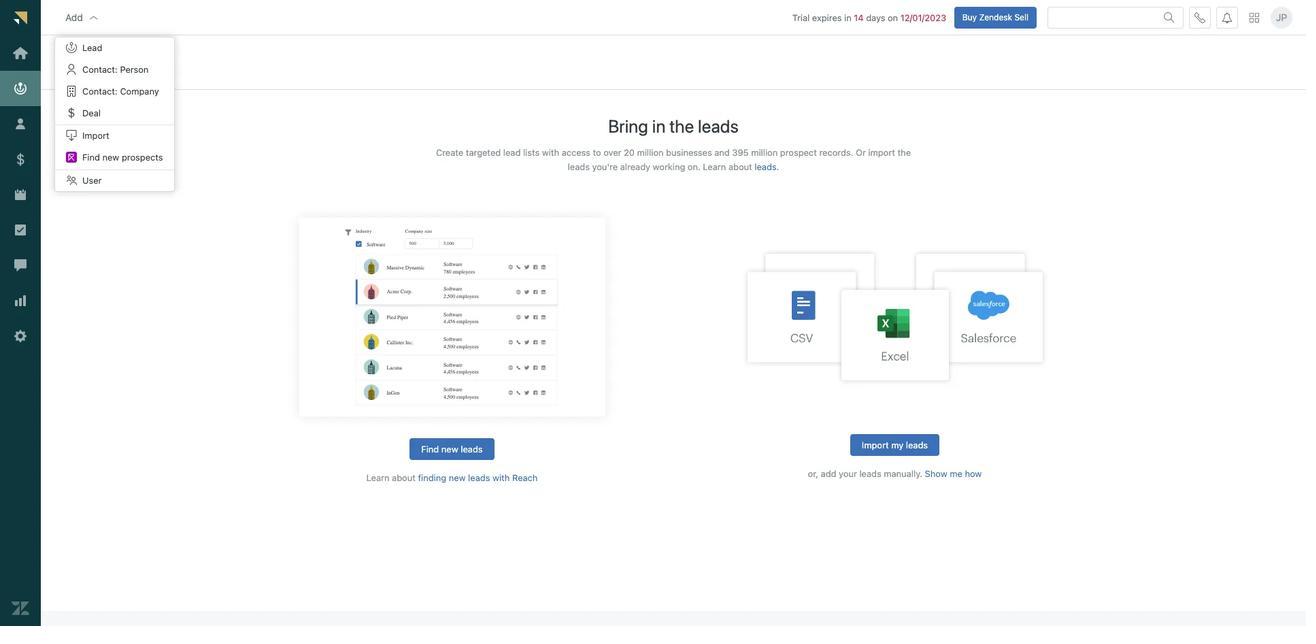 Task type: locate. For each thing, give the bounding box(es) containing it.
import left my
[[862, 440, 889, 450]]

new for prospects
[[102, 152, 119, 163]]

new inside button
[[442, 444, 459, 455]]

1 vertical spatial in
[[653, 116, 666, 136]]

0 horizontal spatial import
[[82, 130, 109, 141]]

leads up 'and'
[[698, 116, 739, 136]]

0 horizontal spatial find
[[82, 152, 100, 163]]

find new prospects
[[82, 152, 163, 163]]

about
[[729, 161, 753, 172], [392, 473, 416, 483]]

import for import my leads
[[862, 440, 889, 450]]

leads down access
[[568, 161, 590, 172]]

with right 'lists'
[[542, 147, 560, 158]]

0 horizontal spatial with
[[493, 473, 510, 483]]

about inside create targeted lead lists with access to over 20 million businesses and 395 million prospect records. or import the leads you're already working on. learn about
[[729, 161, 753, 172]]

prospects
[[122, 152, 163, 163]]

new left prospects
[[102, 152, 119, 163]]

in left 14
[[845, 12, 852, 23]]

1 horizontal spatial with
[[542, 147, 560, 158]]

1 horizontal spatial about
[[729, 161, 753, 172]]

lead
[[504, 147, 521, 158]]

contact: for contact: person
[[82, 64, 118, 75]]

about left finding
[[392, 473, 416, 483]]

0 horizontal spatial learn
[[367, 473, 390, 483]]

learn about finding new leads with reach
[[367, 473, 538, 483]]

1 vertical spatial import
[[862, 440, 889, 450]]

leads
[[698, 116, 739, 136], [568, 161, 590, 172], [907, 440, 929, 450], [461, 444, 483, 455], [860, 468, 882, 479], [468, 473, 490, 483]]

manually.
[[884, 468, 923, 479]]

buy zendesk sell button
[[955, 7, 1037, 28]]

the up businesses
[[670, 116, 695, 136]]

with inside create targeted lead lists with access to over 20 million businesses and 395 million prospect records. or import the leads you're already working on. learn about
[[542, 147, 560, 158]]

1 contact: from the top
[[82, 64, 118, 75]]

million
[[637, 147, 664, 158], [752, 147, 778, 158]]

how
[[966, 468, 983, 479]]

access
[[562, 147, 591, 158]]

building image
[[66, 86, 77, 97]]

with
[[542, 147, 560, 158], [493, 473, 510, 483]]

1 vertical spatial about
[[392, 473, 416, 483]]

deal
[[82, 108, 101, 118]]

1 million from the left
[[637, 147, 664, 158]]

in right bring
[[653, 116, 666, 136]]

calls image
[[1195, 12, 1206, 23]]

your
[[839, 468, 858, 479]]

0 vertical spatial new
[[102, 152, 119, 163]]

create targeted lead lists with access to over 20 million businesses and 395 million prospect records. or import the leads you're already working on. learn about
[[436, 147, 911, 172]]

import image
[[66, 130, 77, 141]]

add button
[[54, 4, 110, 31]]

learn down 'and'
[[703, 161, 727, 172]]

find
[[82, 152, 100, 163], [422, 444, 439, 455]]

0 horizontal spatial in
[[653, 116, 666, 136]]

company
[[120, 86, 159, 97]]

list
[[124, 45, 140, 54]]

1 vertical spatial new
[[442, 444, 459, 455]]

import
[[82, 130, 109, 141], [862, 440, 889, 450]]

2 vertical spatial new
[[449, 473, 466, 483]]

find new leads button
[[410, 439, 495, 460]]

1 vertical spatial find
[[422, 444, 439, 455]]

1 horizontal spatial import
[[862, 440, 889, 450]]

collaborators image
[[66, 175, 77, 185]]

2 million from the left
[[752, 147, 778, 158]]

import
[[869, 147, 896, 158]]

or,
[[808, 468, 819, 479]]

0 vertical spatial find
[[82, 152, 100, 163]]

leads.
[[755, 161, 780, 172]]

find up finding
[[422, 444, 439, 455]]

1 horizontal spatial in
[[845, 12, 852, 23]]

0 horizontal spatial the
[[670, 116, 695, 136]]

1 horizontal spatial the
[[898, 147, 911, 158]]

395
[[733, 147, 749, 158]]

find inside button
[[422, 444, 439, 455]]

show me how link
[[925, 468, 983, 480]]

already
[[621, 161, 651, 172]]

import my leads
[[862, 440, 929, 450]]

import down the 'deal'
[[82, 130, 109, 141]]

1 horizontal spatial find
[[422, 444, 439, 455]]

1 vertical spatial the
[[898, 147, 911, 158]]

12/01/2023
[[901, 12, 947, 23]]

leads up finding new leads with reach link in the bottom of the page
[[461, 444, 483, 455]]

or
[[856, 147, 866, 158]]

the right import
[[898, 147, 911, 158]]

leads down find new leads button
[[468, 473, 490, 483]]

contact: company
[[82, 86, 159, 97]]

deals image
[[66, 108, 77, 118]]

contacts image
[[66, 64, 77, 75]]

find right reach fill icon
[[82, 152, 100, 163]]

0 vertical spatial import
[[82, 130, 109, 141]]

trial
[[793, 12, 810, 23]]

million up already
[[637, 147, 664, 158]]

million up leads. on the right of page
[[752, 147, 778, 158]]

about down 395
[[729, 161, 753, 172]]

0 horizontal spatial about
[[392, 473, 416, 483]]

0 vertical spatial with
[[542, 147, 560, 158]]

1 vertical spatial contact:
[[82, 86, 118, 97]]

the
[[670, 116, 695, 136], [898, 147, 911, 158]]

leads image
[[66, 42, 77, 53]]

0 vertical spatial in
[[845, 12, 852, 23]]

0 vertical spatial learn
[[703, 161, 727, 172]]

leads inside create targeted lead lists with access to over 20 million businesses and 395 million prospect records. or import the leads you're already working on. learn about
[[568, 161, 590, 172]]

jp
[[1277, 11, 1288, 23]]

14
[[855, 12, 864, 23]]

reach
[[513, 473, 538, 483]]

find for find new prospects
[[82, 152, 100, 163]]

over
[[604, 147, 622, 158]]

learn
[[703, 161, 727, 172], [367, 473, 390, 483]]

1 vertical spatial learn
[[367, 473, 390, 483]]

1 horizontal spatial million
[[752, 147, 778, 158]]

zendesk
[[980, 12, 1013, 22]]

0 horizontal spatial million
[[637, 147, 664, 158]]

leads right my
[[907, 440, 929, 450]]

bring in the leads
[[609, 116, 739, 136]]

new right finding
[[449, 473, 466, 483]]

1 vertical spatial with
[[493, 473, 510, 483]]

0 vertical spatial contact:
[[82, 64, 118, 75]]

contact:
[[82, 64, 118, 75], [82, 86, 118, 97]]

0 vertical spatial about
[[729, 161, 753, 172]]

new up learn about finding new leads with reach
[[442, 444, 459, 455]]

1 horizontal spatial learn
[[703, 161, 727, 172]]

in
[[845, 12, 852, 23], [653, 116, 666, 136]]

learn left finding
[[367, 473, 390, 483]]

contact: for contact: company
[[82, 86, 118, 97]]

contact: down working
[[82, 64, 118, 75]]

learn inside create targeted lead lists with access to over 20 million businesses and 395 million prospect records. or import the leads you're already working on. learn about
[[703, 161, 727, 172]]

import my leads button
[[851, 434, 940, 456]]

search image
[[1165, 12, 1176, 23]]

on.
[[688, 161, 701, 172]]

with left reach on the bottom of page
[[493, 473, 510, 483]]

contact: up the 'deal'
[[82, 86, 118, 97]]

bring
[[609, 116, 649, 136]]

2 contact: from the top
[[82, 86, 118, 97]]

import inside button
[[862, 440, 889, 450]]

buy
[[963, 12, 978, 22]]

new
[[102, 152, 119, 163], [442, 444, 459, 455], [449, 473, 466, 483]]



Task type: describe. For each thing, give the bounding box(es) containing it.
lists
[[523, 147, 540, 158]]

sell
[[1015, 12, 1029, 22]]

to
[[593, 147, 601, 158]]

zendesk image
[[12, 600, 29, 617]]

bell image
[[1223, 12, 1233, 23]]

create
[[436, 147, 464, 158]]

find new leads
[[422, 444, 483, 455]]

records.
[[820, 147, 854, 158]]

and
[[715, 147, 730, 158]]

add
[[821, 468, 837, 479]]

leads. link
[[755, 161, 780, 173]]

leads
[[86, 53, 127, 72]]

reach fill image
[[66, 152, 77, 163]]

finding
[[418, 473, 447, 483]]

targeted
[[466, 147, 501, 158]]

days
[[867, 12, 886, 23]]

lead
[[82, 42, 102, 53]]

or, add your leads manually. show me how
[[808, 468, 983, 479]]

buy zendesk sell
[[963, 12, 1029, 22]]

find for find new leads
[[422, 444, 439, 455]]

my
[[892, 440, 904, 450]]

businesses
[[667, 147, 713, 158]]

working list leads
[[86, 45, 140, 72]]

20
[[624, 147, 635, 158]]

me
[[950, 468, 963, 479]]

add
[[65, 11, 83, 23]]

leads right your
[[860, 468, 882, 479]]

person
[[120, 64, 149, 75]]

expires
[[813, 12, 842, 23]]

the inside create targeted lead lists with access to over 20 million businesses and 395 million prospect records. or import the leads you're already working on. learn about
[[898, 147, 911, 158]]

zendesk products image
[[1250, 13, 1260, 22]]

0 vertical spatial the
[[670, 116, 695, 136]]

prospect
[[781, 147, 817, 158]]

chevron up image
[[88, 12, 99, 23]]

trial expires in 14 days on 12/01/2023
[[793, 12, 947, 23]]

show
[[925, 468, 948, 479]]

finding new leads with reach link
[[418, 473, 538, 484]]

jp button
[[1272, 7, 1293, 28]]

working
[[86, 45, 122, 54]]

new for leads
[[442, 444, 459, 455]]

you're
[[593, 161, 618, 172]]

on
[[888, 12, 899, 23]]

working
[[653, 161, 686, 172]]

user
[[82, 175, 102, 185]]

import for import
[[82, 130, 109, 141]]

contact: person
[[82, 64, 149, 75]]



Task type: vqa. For each thing, say whether or not it's contained in the screenshot.
beta
no



